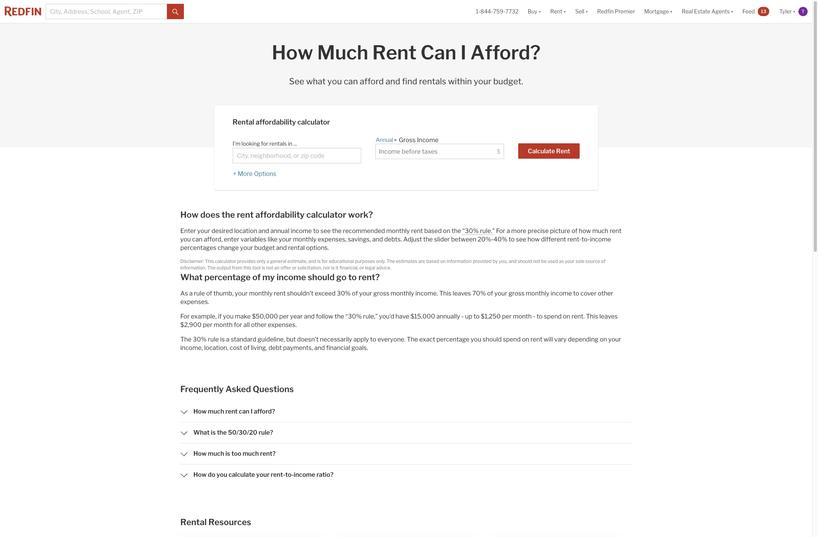 Task type: describe. For each thing, give the bounding box(es) containing it.
be
[[541, 259, 547, 265]]

how for how much rent can i afford?
[[272, 41, 313, 64]]

and down like
[[276, 245, 287, 252]]

the up advice.
[[387, 259, 395, 265]]

used
[[548, 259, 558, 265]]

is inside the 30% rule is a standard guideline, but doesn't necessarily apply to everyone. the exact percentage you should spend on rent will vary depending on your income, location, cost of living, debt payments, and financial goals.
[[220, 336, 225, 344]]

rental
[[288, 245, 305, 252]]

0 horizontal spatial per
[[203, 322, 212, 329]]

legal
[[365, 265, 375, 271]]

up
[[465, 313, 472, 321]]

and left find
[[386, 76, 400, 86]]

of left thumb,
[[206, 290, 212, 298]]

your down annual
[[279, 236, 292, 243]]

759-
[[493, 8, 506, 15]]

precise
[[528, 228, 549, 235]]

rule for a
[[194, 290, 205, 298]]

based inside "disclaimer: this calculator provides only a general estimate, and is for educational purposes only. the estimates are based on information provided by you, and should not be used as your sole source of information. the output from this tool is not an offer or solicitation, nor is it financial, or legal advice."
[[426, 259, 439, 265]]

nor
[[323, 265, 330, 271]]

the left exact
[[407, 336, 418, 344]]

gross
[[399, 137, 416, 144]]

what is the 50/30/20 rule?
[[193, 430, 273, 437]]

afford,
[[204, 236, 223, 243]]

you right what
[[328, 76, 342, 86]]

1 or from the left
[[292, 265, 297, 271]]

you right do
[[217, 472, 227, 479]]

1 vertical spatial month
[[214, 322, 233, 329]]

2 - from the left
[[533, 313, 536, 321]]

the up between
[[452, 228, 461, 235]]

see what you can afford and find rentals within your budget.
[[289, 76, 523, 86]]

City, Address, School, Agent, ZIP search field
[[46, 4, 167, 19]]

1 horizontal spatial not
[[533, 259, 540, 265]]

monthly down be
[[526, 290, 550, 298]]

rent inside dropdown button
[[550, 8, 563, 15]]

on left will
[[522, 336, 529, 344]]

are
[[418, 259, 425, 265]]

2 gross from the left
[[509, 290, 525, 298]]

asked
[[226, 385, 251, 395]]

0 horizontal spatial how
[[528, 236, 540, 243]]

much down frequently
[[208, 409, 224, 416]]

income inside as a rule of thumb, your monthly rent shouldn't exceed 30% of your gross monthly income. this leaves 70% of your gross monthly income to cover other expenses.
[[551, 290, 572, 298]]

2 or from the left
[[360, 265, 364, 271]]

buy ▾ button
[[528, 0, 541, 23]]

to inside as a rule of thumb, your monthly rent shouldn't exceed 30% of your gross monthly income. this leaves 70% of your gross monthly income to cover other expenses.
[[573, 290, 579, 298]]

depending
[[568, 336, 599, 344]]

▾ for tyler ▾
[[793, 8, 796, 15]]

picture
[[550, 228, 570, 235]]

for inside for example, if you make $50,000 per year and follow the "30% rule," you'd have $15,000 annually - up to $1,250 per month - to spend on rent. this leaves $2,900 per month for all other expenses.
[[234, 322, 242, 329]]

of inside the 30% rule is a standard guideline, but doesn't necessarily apply to everyone. the exact percentage you should spend on rent will vary depending on your income, location, cost of living, debt payments, and financial goals.
[[244, 345, 250, 352]]

0 vertical spatial based
[[424, 228, 442, 235]]

30% inside the 30% rule is a standard guideline, but doesn't necessarily apply to everyone. the exact percentage you should spend on rent will vary depending on your income, location, cost of living, debt payments, and financial goals.
[[193, 336, 207, 344]]

13
[[761, 8, 767, 14]]

other inside as a rule of thumb, your monthly rent shouldn't exceed 30% of your gross monthly income. this leaves 70% of your gross monthly income to cover other expenses.
[[598, 290, 613, 298]]

and right you,
[[509, 259, 517, 265]]

necessarily
[[320, 336, 352, 344]]

ratio?
[[317, 472, 334, 479]]

5 ▾ from the left
[[731, 8, 734, 15]]

sell ▾
[[575, 8, 588, 15]]

▾ for mortgage ▾
[[670, 8, 673, 15]]

rental resources
[[180, 518, 251, 528]]

can for much
[[239, 409, 249, 416]]

savings,
[[348, 236, 371, 243]]

in
[[288, 141, 292, 147]]

mortgage ▾ button
[[644, 0, 673, 23]]

1 vertical spatial not
[[266, 265, 273, 271]]

to inside for a more precise picture of how much rent you can afford, enter variables like your monthly expenses, savings, and debts. adjust the slider between 20%-40% to see how different rent-to-income percentages change your budget and rental options.
[[509, 236, 515, 243]]

0 vertical spatial month
[[513, 313, 532, 321]]

this inside "disclaimer: this calculator provides only a general estimate, and is for educational purposes only. the estimates are based on information provided by you, and should not be used as your sole source of information. the output from this tool is not an offer or solicitation, nor is it financial, or legal advice."
[[205, 259, 214, 265]]

for for example,
[[180, 313, 190, 321]]

is left too
[[225, 451, 230, 458]]

1 horizontal spatial "30%
[[463, 228, 479, 235]]

apply
[[354, 336, 369, 344]]

all
[[243, 322, 250, 329]]

how does the rent affordability calculator work?
[[180, 210, 373, 220]]

your down the variables on the left top of page
[[240, 245, 253, 252]]

a inside as a rule of thumb, your monthly rent shouldn't exceed 30% of your gross monthly income. this leaves 70% of your gross monthly income to cover other expenses.
[[189, 290, 193, 298]]

tool
[[252, 265, 261, 271]]

gross income
[[399, 137, 439, 144]]

how for how much is too much rent?
[[193, 451, 207, 458]]

on right depending
[[600, 336, 607, 344]]

i for afford?
[[461, 41, 466, 64]]

rule for 30%
[[208, 336, 219, 344]]

and left debts.
[[372, 236, 383, 243]]

can inside for a more precise picture of how much rent you can afford, enter variables like your monthly expenses, savings, and debts. adjust the slider between 20%-40% to see how different rent-to-income percentages change your budget and rental options.
[[192, 236, 202, 243]]

options.
[[306, 245, 329, 252]]

how do you calculate your rent-to-income ratio?
[[193, 472, 334, 479]]

frequently
[[180, 385, 224, 395]]

real
[[682, 8, 693, 15]]

leaves inside as a rule of thumb, your monthly rent shouldn't exceed 30% of your gross monthly income. this leaves 70% of your gross monthly income to cover other expenses.
[[453, 290, 471, 298]]

you inside for example, if you make $50,000 per year and follow the "30% rule," you'd have $15,000 annually - up to $1,250 per month - to spend on rent. this leaves $2,900 per month for all other expenses.
[[223, 313, 234, 321]]

i'm looking for rentals in ...
[[233, 141, 298, 147]]

an
[[274, 265, 280, 271]]

by
[[493, 259, 498, 265]]

sole
[[576, 259, 585, 265]]

year
[[290, 313, 303, 321]]

estimates
[[396, 259, 417, 265]]

much right too
[[243, 451, 259, 458]]

$2,900
[[180, 322, 202, 329]]

your right thumb,
[[235, 290, 248, 298]]

what for what percentage of my income should go to rent?
[[180, 273, 203, 283]]

provided
[[473, 259, 492, 265]]

the up desired
[[222, 210, 235, 220]]

calculate rent
[[528, 148, 570, 155]]

make
[[235, 313, 251, 321]]

frequently asked questions
[[180, 385, 294, 395]]

buy
[[528, 8, 538, 15]]

and up solicitation,
[[308, 259, 316, 265]]

1 gross from the left
[[373, 290, 389, 298]]

follow
[[316, 313, 333, 321]]

0 horizontal spatial to-
[[285, 472, 294, 479]]

how for how does the rent affordability calculator work?
[[180, 210, 199, 220]]

submit search image
[[172, 9, 179, 15]]

feed
[[743, 8, 755, 15]]

expenses. inside for example, if you make $50,000 per year and follow the "30% rule," you'd have $15,000 annually - up to $1,250 per month - to spend on rent. this leaves $2,900 per month for all other expenses.
[[268, 322, 297, 329]]

exceed
[[315, 290, 336, 298]]

0 horizontal spatial should
[[308, 273, 335, 283]]

of down tool
[[252, 273, 261, 283]]

redfin
[[597, 8, 614, 15]]

only
[[257, 259, 266, 265]]

i for afford?
[[251, 409, 253, 416]]

the 30% rule is a standard guideline, but doesn't necessarily apply to everyone. the exact percentage you should spend on rent will vary depending on your income, location, cost of living, debt payments, and financial goals.
[[180, 336, 621, 352]]

City, neighborhood, or zip code search field
[[233, 148, 361, 164]]

0 vertical spatial for
[[261, 141, 268, 147]]

like
[[268, 236, 278, 243]]

debts.
[[384, 236, 402, 243]]

is left 50/30/20
[[211, 430, 216, 437]]

resources
[[209, 518, 251, 528]]

calculator for affordability
[[297, 118, 330, 126]]

user photo image
[[799, 7, 808, 16]]

rent ▾ button
[[546, 0, 571, 23]]

of right '70%'
[[487, 290, 493, 298]]

on inside "disclaimer: this calculator provides only a general estimate, and is for educational purposes only. the estimates are based on information provided by you, and should not be used as your sole source of information. the output from this tool is not an offer or solicitation, nor is it financial, or legal advice."
[[440, 259, 446, 265]]

and up like
[[259, 228, 269, 235]]

1-
[[476, 8, 481, 15]]

your right '70%'
[[495, 290, 507, 298]]

much inside for a more precise picture of how much rent you can afford, enter variables like your monthly expenses, savings, and debts. adjust the slider between 20%-40% to see how different rent-to-income percentages change your budget and rental options.
[[592, 228, 609, 235]]

spend inside for example, if you make $50,000 per year and follow the "30% rule," you'd have $15,000 annually - up to $1,250 per month - to spend on rent. this leaves $2,900 per month for all other expenses.
[[544, 313, 562, 321]]

a inside the 30% rule is a standard guideline, but doesn't necessarily apply to everyone. the exact percentage you should spend on rent will vary depending on your income, location, cost of living, debt payments, and financial goals.
[[226, 336, 230, 344]]

mortgage
[[644, 8, 669, 15]]

redfin premier
[[597, 8, 635, 15]]

your right within
[[474, 76, 492, 86]]

source
[[586, 259, 600, 265]]

0 horizontal spatial rentals
[[270, 141, 287, 147]]

30% inside as a rule of thumb, your monthly rent shouldn't exceed 30% of your gross monthly income. this leaves 70% of your gross monthly income to cover other expenses.
[[337, 290, 351, 298]]

options
[[254, 170, 276, 178]]

as
[[559, 259, 564, 265]]

if
[[218, 313, 222, 321]]

1 horizontal spatial rentals
[[419, 76, 446, 86]]

7732
[[506, 8, 519, 15]]

buy ▾
[[528, 8, 541, 15]]

work?
[[348, 210, 373, 220]]

you inside the 30% rule is a standard guideline, but doesn't necessarily apply to everyone. the exact percentage you should spend on rent will vary depending on your income, location, cost of living, debt payments, and financial goals.
[[471, 336, 481, 344]]

0 horizontal spatial percentage
[[204, 273, 251, 283]]

for inside "disclaimer: this calculator provides only a general estimate, and is for educational purposes only. the estimates are based on information provided by you, and should not be used as your sole source of information. the output from this tool is not an offer or solicitation, nor is it financial, or legal advice."
[[322, 259, 328, 265]]

rent inside the 30% rule is a standard guideline, but doesn't necessarily apply to everyone. the exact percentage you should spend on rent will vary depending on your income, location, cost of living, debt payments, and financial goals.
[[531, 336, 543, 344]]

estimate,
[[287, 259, 307, 265]]

the up income,
[[180, 336, 192, 344]]

1 vertical spatial calculator
[[306, 210, 346, 220]]

solicitation,
[[298, 265, 322, 271]]

2 affordability from the top
[[255, 210, 305, 220]]

+
[[233, 170, 236, 178]]

doesn't
[[297, 336, 319, 344]]

1 vertical spatial rent
[[372, 41, 417, 64]]

rule."
[[480, 228, 495, 235]]

is down only
[[262, 265, 265, 271]]

i'm
[[233, 141, 240, 147]]

guideline,
[[258, 336, 285, 344]]

1 horizontal spatial per
[[279, 313, 289, 321]]

disclaimer:
[[180, 259, 204, 265]]

income
[[417, 137, 439, 144]]

of down financial, on the left of the page
[[352, 290, 358, 298]]

0 vertical spatial rent?
[[359, 273, 380, 283]]

afford?
[[470, 41, 541, 64]]

much left too
[[208, 451, 224, 458]]

your up afford,
[[197, 228, 210, 235]]

afford
[[360, 76, 384, 86]]

2 horizontal spatial per
[[502, 313, 512, 321]]

percentage inside the 30% rule is a standard guideline, but doesn't necessarily apply to everyone. the exact percentage you should spend on rent will vary depending on your income, location, cost of living, debt payments, and financial goals.
[[437, 336, 470, 344]]



Task type: locate. For each thing, give the bounding box(es) containing it.
rent?
[[359, 273, 380, 283], [260, 451, 276, 458]]

1 affordability from the top
[[256, 118, 296, 126]]

to- up sole
[[582, 236, 590, 243]]

20%-
[[478, 236, 494, 243]]

calculator for this
[[215, 259, 236, 265]]

should inside "disclaimer: this calculator provides only a general estimate, and is for educational purposes only. the estimates are based on information provided by you, and should not be used as your sole source of information. the output from this tool is not an offer or solicitation, nor is it financial, or legal advice."
[[518, 259, 532, 265]]

0 horizontal spatial rule
[[194, 290, 205, 298]]

leaves
[[453, 290, 471, 298], [600, 313, 618, 321]]

1 vertical spatial based
[[426, 259, 439, 265]]

but
[[286, 336, 296, 344]]

1 horizontal spatial or
[[360, 265, 364, 271]]

can for what
[[344, 76, 358, 86]]

rule right as
[[194, 290, 205, 298]]

is up location,
[[220, 336, 225, 344]]

"30% inside for example, if you make $50,000 per year and follow the "30% rule," you'd have $15,000 annually - up to $1,250 per month - to spend on rent. this leaves $2,900 per month for all other expenses.
[[346, 313, 362, 321]]

leaves inside for example, if you make $50,000 per year and follow the "30% rule," you'd have $15,000 annually - up to $1,250 per month - to spend on rent. this leaves $2,900 per month for all other expenses.
[[600, 313, 618, 321]]

2 ▾ from the left
[[564, 8, 566, 15]]

0 horizontal spatial can
[[192, 236, 202, 243]]

i
[[461, 41, 466, 64], [251, 409, 253, 416]]

0 horizontal spatial -
[[462, 313, 464, 321]]

0 vertical spatial to-
[[582, 236, 590, 243]]

for inside for a more precise picture of how much rent you can afford, enter variables like your monthly expenses, savings, and debts. adjust the slider between 20%-40% to see how different rent-to-income percentages change your budget and rental options.
[[496, 228, 505, 235]]

per right $1,250
[[502, 313, 512, 321]]

rent? down legal
[[359, 273, 380, 283]]

can up percentages
[[192, 236, 202, 243]]

4 ▾ from the left
[[670, 8, 673, 15]]

+ more options
[[233, 170, 276, 178]]

location
[[234, 228, 257, 235]]

calculate
[[528, 148, 555, 155]]

0 vertical spatial "30%
[[463, 228, 479, 235]]

example,
[[191, 313, 217, 321]]

to- left ratio?
[[285, 472, 294, 479]]

this right "income." on the right bottom of page
[[439, 290, 452, 298]]

different
[[541, 236, 566, 243]]

monthly up debts.
[[386, 228, 410, 235]]

rent
[[237, 210, 254, 220], [411, 228, 423, 235], [610, 228, 622, 235], [274, 290, 286, 298], [531, 336, 543, 344], [225, 409, 238, 416]]

1 horizontal spatial can
[[239, 409, 249, 416]]

income,
[[180, 345, 203, 352]]

0 vertical spatial rental
[[233, 118, 254, 126]]

0 vertical spatial 30%
[[337, 290, 351, 298]]

1 vertical spatial spend
[[503, 336, 521, 344]]

of inside "disclaimer: this calculator provides only a general estimate, and is for educational purposes only. the estimates are based on information provided by you, and should not be used as your sole source of information. the output from this tool is not an offer or solicitation, nor is it financial, or legal advice."
[[601, 259, 606, 265]]

recommended
[[343, 228, 385, 235]]

0 horizontal spatial expenses.
[[180, 299, 209, 306]]

30% up income,
[[193, 336, 207, 344]]

1 vertical spatial this
[[439, 290, 452, 298]]

what
[[306, 76, 326, 86]]

calculator inside "disclaimer: this calculator provides only a general estimate, and is for educational purposes only. the estimates are based on information provided by you, and should not be used as your sole source of information. the output from this tool is not an offer or solicitation, nor is it financial, or legal advice."
[[215, 259, 236, 265]]

premier
[[615, 8, 635, 15]]

rent-
[[568, 236, 582, 243], [271, 472, 285, 479]]

should down $1,250
[[483, 336, 502, 344]]

0 vertical spatial what
[[180, 273, 203, 283]]

0 vertical spatial how
[[579, 228, 591, 235]]

a left more
[[507, 228, 510, 235]]

mortgage ▾ button
[[640, 0, 677, 23]]

30%
[[337, 290, 351, 298], [193, 336, 207, 344]]

for for a
[[496, 228, 505, 235]]

0 horizontal spatial rent-
[[271, 472, 285, 479]]

0 vertical spatial affordability
[[256, 118, 296, 126]]

0 horizontal spatial for
[[234, 322, 242, 329]]

0 vertical spatial this
[[205, 259, 214, 265]]

and
[[386, 76, 400, 86], [259, 228, 269, 235], [372, 236, 383, 243], [276, 245, 287, 252], [308, 259, 316, 265], [509, 259, 517, 265], [304, 313, 315, 321], [314, 345, 325, 352]]

3 ▾ from the left
[[586, 8, 588, 15]]

see inside for a more precise picture of how much rent you can afford, enter variables like your monthly expenses, savings, and debts. adjust the slider between 20%-40% to see how different rent-to-income percentages change your budget and rental options.
[[516, 236, 526, 243]]

2 vertical spatial this
[[586, 313, 598, 321]]

rent ▾
[[550, 8, 566, 15]]

thumb,
[[214, 290, 234, 298]]

month down if
[[214, 322, 233, 329]]

rent- right calculate
[[271, 472, 285, 479]]

monthly up rental on the left of page
[[293, 236, 317, 243]]

and inside the 30% rule is a standard guideline, but doesn't necessarily apply to everyone. the exact percentage you should spend on rent will vary depending on your income, location, cost of living, debt payments, and financial goals.
[[314, 345, 325, 352]]

0 horizontal spatial other
[[251, 322, 267, 329]]

1 horizontal spatial leaves
[[600, 313, 618, 321]]

how for how do you calculate your rent-to-income ratio?
[[193, 472, 207, 479]]

rentals right find
[[419, 76, 446, 86]]

of inside for a more precise picture of how much rent you can afford, enter variables like your monthly expenses, savings, and debts. adjust the slider between 20%-40% to see how different rent-to-income percentages change your budget and rental options.
[[572, 228, 578, 235]]

1 vertical spatial percentage
[[437, 336, 470, 344]]

1 vertical spatial should
[[308, 273, 335, 283]]

1 vertical spatial rent?
[[260, 451, 276, 458]]

variables
[[241, 236, 266, 243]]

income down offer
[[277, 273, 306, 283]]

to inside the 30% rule is a standard guideline, but doesn't necessarily apply to everyone. the exact percentage you should spend on rent will vary depending on your income, location, cost of living, debt payments, and financial goals.
[[370, 336, 376, 344]]

rent inside as a rule of thumb, your monthly rent shouldn't exceed 30% of your gross monthly income. this leaves 70% of your gross monthly income to cover other expenses.
[[274, 290, 286, 298]]

2 horizontal spatial should
[[518, 259, 532, 265]]

1 horizontal spatial spend
[[544, 313, 562, 321]]

this
[[205, 259, 214, 265], [439, 290, 452, 298], [586, 313, 598, 321]]

how
[[579, 228, 591, 235], [528, 236, 540, 243]]

1 horizontal spatial to-
[[582, 236, 590, 243]]

spend
[[544, 313, 562, 321], [503, 336, 521, 344]]

for inside for example, if you make $50,000 per year and follow the "30% rule," you'd have $15,000 annually - up to $1,250 per month - to spend on rent. this leaves $2,900 per month for all other expenses.
[[180, 313, 190, 321]]

your right depending
[[609, 336, 621, 344]]

0 horizontal spatial rental
[[180, 518, 207, 528]]

1 - from the left
[[462, 313, 464, 321]]

rent right buy ▾
[[550, 8, 563, 15]]

0 horizontal spatial month
[[214, 322, 233, 329]]

rent ▾ button
[[550, 0, 566, 23]]

rental left the resources
[[180, 518, 207, 528]]

0 vertical spatial rent
[[550, 8, 563, 15]]

the left 'output'
[[207, 265, 216, 271]]

1 ▾ from the left
[[539, 8, 541, 15]]

this right rent.
[[586, 313, 598, 321]]

2 vertical spatial should
[[483, 336, 502, 344]]

enter
[[180, 228, 196, 235]]

other down $50,000
[[251, 322, 267, 329]]

your right calculate
[[256, 472, 270, 479]]

gross up you'd
[[373, 290, 389, 298]]

1 horizontal spatial i
[[461, 41, 466, 64]]

1 horizontal spatial should
[[483, 336, 502, 344]]

annually
[[437, 313, 460, 321]]

a right only
[[267, 259, 269, 265]]

1 vertical spatial leaves
[[600, 313, 618, 321]]

rent up "see what you can afford and find rentals within your budget." in the top of the page
[[372, 41, 417, 64]]

0 horizontal spatial "30%
[[346, 313, 362, 321]]

0 horizontal spatial for
[[180, 313, 190, 321]]

1-844-759-7732 link
[[476, 8, 519, 15]]

can left afford?
[[239, 409, 249, 416]]

more
[[511, 228, 527, 235]]

income inside for a more precise picture of how much rent you can afford, enter variables like your monthly expenses, savings, and debts. adjust the slider between 20%-40% to see how different rent-to-income percentages change your budget and rental options.
[[590, 236, 611, 243]]

monthly down my on the left of the page
[[249, 290, 273, 298]]

0 vertical spatial not
[[533, 259, 540, 265]]

0 vertical spatial rule
[[194, 290, 205, 298]]

calculator up the enter your desired location and annual income to see the recommended monthly rent based on the "30% rule."
[[306, 210, 346, 220]]

how down precise at the top of page
[[528, 236, 540, 243]]

go
[[336, 273, 347, 283]]

a right as
[[189, 290, 193, 298]]

income left "cover"
[[551, 290, 572, 298]]

▾ left sell
[[564, 8, 566, 15]]

40%
[[494, 236, 508, 243]]

1 vertical spatial rent-
[[271, 472, 285, 479]]

0 horizontal spatial leaves
[[453, 290, 471, 298]]

0 horizontal spatial rent?
[[260, 451, 276, 458]]

▾ right mortgage
[[670, 8, 673, 15]]

to- inside for a more precise picture of how much rent you can afford, enter variables like your monthly expenses, savings, and debts. adjust the slider between 20%-40% to see how different rent-to-income percentages change your budget and rental options.
[[582, 236, 590, 243]]

financial
[[326, 345, 350, 352]]

rentals
[[419, 76, 446, 86], [270, 141, 287, 147]]

0 vertical spatial for
[[496, 228, 505, 235]]

expenses. down as
[[180, 299, 209, 306]]

how for how much rent can i afford?
[[193, 409, 207, 416]]

the left 50/30/20
[[217, 430, 227, 437]]

rent- inside for a more precise picture of how much rent you can afford, enter variables like your monthly expenses, savings, and debts. adjust the slider between 20%-40% to see how different rent-to-income percentages change your budget and rental options.
[[568, 236, 582, 243]]

0 horizontal spatial spend
[[503, 336, 521, 344]]

$15,000
[[411, 313, 435, 321]]

▾ for sell ▾
[[586, 8, 588, 15]]

payments,
[[283, 345, 313, 352]]

rule inside as a rule of thumb, your monthly rent shouldn't exceed 30% of your gross monthly income. this leaves 70% of your gross monthly income to cover other expenses.
[[194, 290, 205, 298]]

affordability up annual
[[255, 210, 305, 220]]

enter your desired location and annual income to see the recommended monthly rent based on the "30% rule."
[[180, 228, 495, 235]]

rental for rental affordability calculator
[[233, 118, 254, 126]]

▾ for buy ▾
[[539, 8, 541, 15]]

for up $2,900
[[180, 313, 190, 321]]

1 vertical spatial what
[[193, 430, 210, 437]]

1 vertical spatial 30%
[[193, 336, 207, 344]]

rule?
[[259, 430, 273, 437]]

should inside the 30% rule is a standard guideline, but doesn't necessarily apply to everyone. the exact percentage you should spend on rent will vary depending on your income, location, cost of living, debt payments, and financial goals.
[[483, 336, 502, 344]]

the right follow
[[335, 313, 344, 321]]

my
[[262, 273, 275, 283]]

1 vertical spatial other
[[251, 322, 267, 329]]

1 horizontal spatial rent?
[[359, 273, 380, 283]]

0 vertical spatial calculator
[[297, 118, 330, 126]]

this inside for example, if you make $50,000 per year and follow the "30% rule," you'd have $15,000 annually - up to $1,250 per month - to spend on rent. this leaves $2,900 per month for all other expenses.
[[586, 313, 598, 321]]

1 horizontal spatial rental
[[233, 118, 254, 126]]

looking
[[242, 141, 260, 147]]

what for what is the 50/30/20 rule?
[[193, 430, 210, 437]]

your inside the 30% rule is a standard guideline, but doesn't necessarily apply to everyone. the exact percentage you should spend on rent will vary depending on your income, location, cost of living, debt payments, and financial goals.
[[609, 336, 621, 344]]

everyone.
[[378, 336, 406, 344]]

or down estimate,
[[292, 265, 297, 271]]

how down frequently
[[193, 409, 207, 416]]

too
[[232, 451, 241, 458]]

this
[[243, 265, 251, 271]]

information
[[447, 259, 472, 265]]

1 vertical spatial rental
[[180, 518, 207, 528]]

2 horizontal spatial for
[[322, 259, 328, 265]]

output
[[217, 265, 231, 271]]

rental for rental resources
[[180, 518, 207, 528]]

mortgage ▾
[[644, 8, 673, 15]]

0 vertical spatial should
[[518, 259, 532, 265]]

2 horizontal spatial can
[[344, 76, 358, 86]]

rent inside for a more precise picture of how much rent you can afford, enter variables like your monthly expenses, savings, and debts. adjust the slider between 20%-40% to see how different rent-to-income percentages change your budget and rental options.
[[610, 228, 622, 235]]

1 vertical spatial how
[[528, 236, 540, 243]]

see down more
[[516, 236, 526, 243]]

a inside for a more precise picture of how much rent you can afford, enter variables like your monthly expenses, savings, and debts. adjust the slider between 20%-40% to see how different rent-to-income percentages change your budget and rental options.
[[507, 228, 510, 235]]

afford?
[[254, 409, 275, 416]]

▾ right sell
[[586, 8, 588, 15]]

1 vertical spatial for
[[180, 313, 190, 321]]

rule up location,
[[208, 336, 219, 344]]

income
[[291, 228, 312, 235], [590, 236, 611, 243], [277, 273, 306, 283], [551, 290, 572, 298], [294, 472, 315, 479]]

1 vertical spatial rule
[[208, 336, 219, 344]]

percentages
[[180, 245, 216, 252]]

income left ratio?
[[294, 472, 315, 479]]

and right year at the bottom of page
[[304, 313, 315, 321]]

6 ▾ from the left
[[793, 8, 796, 15]]

you inside for a more precise picture of how much rent you can afford, enter variables like your monthly expenses, savings, and debts. adjust the slider between 20%-40% to see how different rent-to-income percentages change your budget and rental options.
[[180, 236, 191, 243]]

the up expenses,
[[332, 228, 342, 235]]

the inside for example, if you make $50,000 per year and follow the "30% rule," you'd have $15,000 annually - up to $1,250 per month - to spend on rent. this leaves $2,900 per month for all other expenses.
[[335, 313, 344, 321]]

much up 'source' on the right
[[592, 228, 609, 235]]

on
[[443, 228, 450, 235], [440, 259, 446, 265], [563, 313, 570, 321], [522, 336, 529, 344], [600, 336, 607, 344]]

0 horizontal spatial not
[[266, 265, 273, 271]]

is up solicitation,
[[317, 259, 321, 265]]

other inside for example, if you make $50,000 per year and follow the "30% rule," you'd have $15,000 annually - up to $1,250 per month - to spend on rent. this leaves $2,900 per month for all other expenses.
[[251, 322, 267, 329]]

0 vertical spatial i
[[461, 41, 466, 64]]

or down purposes
[[360, 265, 364, 271]]

offer
[[281, 265, 291, 271]]

2 vertical spatial rent
[[556, 148, 570, 155]]

of right 'source' on the right
[[601, 259, 606, 265]]

percentage down 'output'
[[204, 273, 251, 283]]

0 vertical spatial other
[[598, 290, 613, 298]]

more
[[238, 170, 253, 178]]

this right disclaimer:
[[205, 259, 214, 265]]

how right the picture
[[579, 228, 591, 235]]

1 vertical spatial i
[[251, 409, 253, 416]]

0 vertical spatial percentage
[[204, 273, 251, 283]]

0 vertical spatial rent-
[[568, 236, 582, 243]]

on left information
[[440, 259, 446, 265]]

you,
[[499, 259, 508, 265]]

the left the slider
[[423, 236, 433, 243]]

1 horizontal spatial expenses.
[[268, 322, 297, 329]]

of right the picture
[[572, 228, 578, 235]]

1 horizontal spatial gross
[[509, 290, 525, 298]]

spend up will
[[544, 313, 562, 321]]

your right as
[[565, 259, 575, 265]]

can
[[421, 41, 457, 64]]

a inside "disclaimer: this calculator provides only a general estimate, and is for educational purposes only. the estimates are based on information provided by you, and should not be used as your sole source of information. the output from this tool is not an offer or solicitation, nor is it financial, or legal advice."
[[267, 259, 269, 265]]

is left the it
[[331, 265, 335, 271]]

monthly up have
[[391, 290, 414, 298]]

as
[[180, 290, 188, 298]]

exact
[[419, 336, 435, 344]]

other right "cover"
[[598, 290, 613, 298]]

see
[[321, 228, 331, 235], [516, 236, 526, 243]]

0 vertical spatial expenses.
[[180, 299, 209, 306]]

the inside for a more precise picture of how much rent you can afford, enter variables like your monthly expenses, savings, and debts. adjust the slider between 20%-40% to see how different rent-to-income percentages change your budget and rental options.
[[423, 236, 433, 243]]

adjust
[[403, 236, 422, 243]]

not left be
[[533, 259, 540, 265]]

Income before taxes text field
[[379, 148, 495, 156]]

1 horizontal spatial percentage
[[437, 336, 470, 344]]

of down standard
[[244, 345, 250, 352]]

expenses. inside as a rule of thumb, your monthly rent shouldn't exceed 30% of your gross monthly income. this leaves 70% of your gross monthly income to cover other expenses.
[[180, 299, 209, 306]]

1 horizontal spatial see
[[516, 236, 526, 243]]

▾ for rent ▾
[[564, 8, 566, 15]]

how left too
[[193, 451, 207, 458]]

tyler ▾
[[780, 8, 796, 15]]

purposes
[[355, 259, 375, 265]]

monthly
[[386, 228, 410, 235], [293, 236, 317, 243], [249, 290, 273, 298], [391, 290, 414, 298], [526, 290, 550, 298]]

leaves right rent.
[[600, 313, 618, 321]]

much
[[317, 41, 368, 64]]

rent.
[[572, 313, 585, 321]]

1 vertical spatial affordability
[[255, 210, 305, 220]]

for up the 40%
[[496, 228, 505, 235]]

calculator
[[297, 118, 330, 126], [306, 210, 346, 220], [215, 259, 236, 265]]

this inside as a rule of thumb, your monthly rent shouldn't exceed 30% of your gross monthly income. this leaves 70% of your gross monthly income to cover other expenses.
[[439, 290, 452, 298]]

0 vertical spatial see
[[321, 228, 331, 235]]

see
[[289, 76, 304, 86]]

vary
[[554, 336, 567, 344]]

percentage down annually
[[437, 336, 470, 344]]

cost
[[230, 345, 242, 352]]

"30% left rule,"
[[346, 313, 362, 321]]

monthly inside for a more precise picture of how much rent you can afford, enter variables like your monthly expenses, savings, and debts. adjust the slider between 20%-40% to see how different rent-to-income percentages change your budget and rental options.
[[293, 236, 317, 243]]

rental affordability calculator
[[233, 118, 330, 126]]

rentals left the "in"
[[270, 141, 287, 147]]

1 horizontal spatial for
[[496, 228, 505, 235]]

on up the slider
[[443, 228, 450, 235]]

0 horizontal spatial or
[[292, 265, 297, 271]]

and inside for example, if you make $50,000 per year and follow the "30% rule," you'd have $15,000 annually - up to $1,250 per month - to spend on rent. this leaves $2,900 per month for all other expenses.
[[304, 313, 315, 321]]

2 vertical spatial can
[[239, 409, 249, 416]]

sell ▾ button
[[575, 0, 588, 23]]

calculate rent button
[[518, 144, 580, 159]]

1 horizontal spatial 30%
[[337, 290, 351, 298]]

for right looking
[[261, 141, 268, 147]]

your inside "disclaimer: this calculator provides only a general estimate, and is for educational purposes only. the estimates are based on information provided by you, and should not be used as your sole source of information. the output from this tool is not an offer or solicitation, nor is it financial, or legal advice."
[[565, 259, 575, 265]]

income up rental on the left of page
[[291, 228, 312, 235]]

how up see
[[272, 41, 313, 64]]

based right the are
[[426, 259, 439, 265]]

your
[[474, 76, 492, 86], [197, 228, 210, 235], [279, 236, 292, 243], [240, 245, 253, 252], [565, 259, 575, 265], [235, 290, 248, 298], [359, 290, 372, 298], [495, 290, 507, 298], [609, 336, 621, 344], [256, 472, 270, 479]]

1 horizontal spatial this
[[439, 290, 452, 298]]

rental up i'm
[[233, 118, 254, 126]]

0 horizontal spatial see
[[321, 228, 331, 235]]

1 vertical spatial to-
[[285, 472, 294, 479]]

leaves left '70%'
[[453, 290, 471, 298]]

$50,000
[[252, 313, 278, 321]]

1 vertical spatial expenses.
[[268, 322, 297, 329]]

income.
[[416, 290, 438, 298]]

rent right "calculate"
[[556, 148, 570, 155]]

how much rent can i afford?
[[193, 409, 275, 416]]

month
[[513, 313, 532, 321], [214, 322, 233, 329]]

2 vertical spatial calculator
[[215, 259, 236, 265]]

1 horizontal spatial -
[[533, 313, 536, 321]]

spend inside the 30% rule is a standard guideline, but doesn't necessarily apply to everyone. the exact percentage you should spend on rent will vary depending on your income, location, cost of living, debt payments, and financial goals.
[[503, 336, 521, 344]]

1 vertical spatial can
[[192, 236, 202, 243]]

1 horizontal spatial other
[[598, 290, 613, 298]]

does
[[200, 210, 220, 220]]

your up rule,"
[[359, 290, 372, 298]]

1 vertical spatial for
[[322, 259, 328, 265]]

on inside for example, if you make $50,000 per year and follow the "30% rule," you'd have $15,000 annually - up to $1,250 per month - to spend on rent. this leaves $2,900 per month for all other expenses.
[[563, 313, 570, 321]]

▾ right tyler
[[793, 8, 796, 15]]

1 horizontal spatial for
[[261, 141, 268, 147]]

70%
[[472, 290, 486, 298]]

rule inside the 30% rule is a standard guideline, but doesn't necessarily apply to everyone. the exact percentage you should spend on rent will vary depending on your income, location, cost of living, debt payments, and financial goals.
[[208, 336, 219, 344]]

30% down go
[[337, 290, 351, 298]]

1 horizontal spatial how
[[579, 228, 591, 235]]



Task type: vqa. For each thing, say whether or not it's contained in the screenshot.
the all
yes



